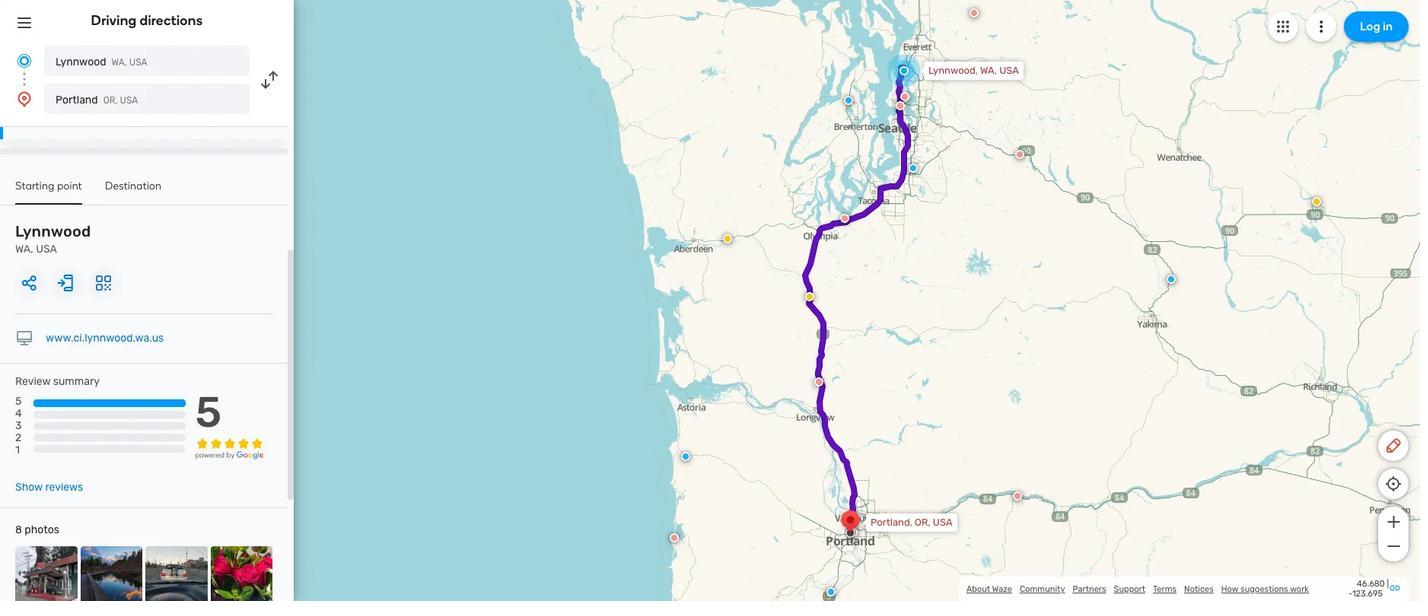 Task type: describe. For each thing, give the bounding box(es) containing it.
0 horizontal spatial road closed image
[[670, 534, 679, 543]]

46.680
[[1358, 579, 1386, 589]]

2 horizontal spatial wa,
[[981, 65, 997, 76]]

portland, or, usa
[[871, 517, 953, 528]]

1 vertical spatial road closed image
[[841, 214, 850, 223]]

starting point button
[[15, 180, 82, 205]]

review
[[15, 375, 51, 388]]

image 3 of lynnwood, lynnwood image
[[145, 547, 207, 602]]

portland or, usa
[[56, 94, 138, 107]]

0 vertical spatial police image
[[681, 452, 691, 461]]

show
[[15, 481, 43, 494]]

usa right lynnwood,
[[1000, 65, 1019, 76]]

1 vertical spatial police image
[[909, 164, 918, 173]]

0 vertical spatial road closed image
[[970, 8, 979, 18]]

zoom out image
[[1385, 538, 1404, 556]]

computer image
[[15, 330, 34, 348]]

directions
[[140, 12, 203, 29]]

zoom in image
[[1385, 513, 1404, 531]]

usa down driving directions
[[129, 57, 147, 68]]

1 vertical spatial lynnwood wa, usa
[[15, 222, 91, 256]]

1
[[15, 444, 20, 457]]

destination
[[105, 180, 162, 193]]

partners link
[[1073, 584, 1107, 594]]

community
[[1020, 584, 1066, 594]]

0 vertical spatial lynnwood
[[56, 56, 106, 69]]

portland
[[56, 94, 98, 107]]

waze
[[993, 584, 1013, 594]]

show reviews
[[15, 481, 83, 494]]

starting
[[15, 180, 54, 193]]

www.ci.lynnwood.wa.us link
[[46, 332, 164, 345]]

3
[[15, 420, 22, 433]]

link image
[[1390, 582, 1402, 594]]

0 horizontal spatial police image
[[844, 96, 854, 105]]

hazard image
[[723, 235, 732, 244]]

image 4 of lynnwood, lynnwood image
[[211, 547, 273, 602]]

notices link
[[1185, 584, 1214, 594]]

-
[[1349, 589, 1353, 599]]

lynnwood,
[[929, 65, 978, 76]]

location image
[[15, 90, 34, 108]]

work
[[1291, 584, 1310, 594]]

1 vertical spatial police image
[[827, 588, 836, 597]]

0 vertical spatial lynnwood wa, usa
[[56, 56, 147, 69]]

review summary
[[15, 375, 100, 388]]

image 1 of lynnwood, lynnwood image
[[15, 547, 77, 602]]

or, for portland,
[[915, 517, 931, 528]]

0 vertical spatial hazard image
[[1313, 197, 1322, 206]]



Task type: locate. For each thing, give the bounding box(es) containing it.
photos
[[25, 524, 59, 537]]

support link
[[1114, 584, 1146, 594]]

5
[[195, 388, 222, 438], [15, 395, 22, 408]]

0 vertical spatial police image
[[844, 96, 854, 105]]

lynnwood wa, usa down starting point button
[[15, 222, 91, 256]]

or, for portland
[[103, 95, 118, 106]]

5 for 5
[[195, 388, 222, 438]]

usa right the portland,
[[933, 517, 953, 528]]

0 horizontal spatial wa,
[[15, 243, 33, 256]]

5 4 3 2 1
[[15, 395, 22, 457]]

1 vertical spatial lynnwood
[[15, 222, 91, 241]]

terms link
[[1154, 584, 1177, 594]]

image 2 of lynnwood, lynnwood image
[[80, 547, 142, 602]]

lynnwood wa, usa up portland or, usa
[[56, 56, 147, 69]]

46.680 | -123.695
[[1349, 579, 1390, 599]]

1 vertical spatial or,
[[915, 517, 931, 528]]

road closed image
[[901, 92, 910, 101], [896, 101, 905, 110], [1016, 150, 1025, 159], [815, 378, 824, 387], [1013, 492, 1023, 501]]

190.1 miles
[[43, 116, 96, 126]]

1 horizontal spatial or,
[[915, 517, 931, 528]]

wa, right lynnwood,
[[981, 65, 997, 76]]

summary
[[53, 375, 100, 388]]

starting point
[[15, 180, 82, 193]]

miles
[[68, 116, 96, 126]]

1 horizontal spatial hazard image
[[1313, 197, 1322, 206]]

point
[[57, 180, 82, 193]]

suggestions
[[1241, 584, 1289, 594]]

usa right portland at the left top of page
[[120, 95, 138, 106]]

1 horizontal spatial wa,
[[112, 57, 127, 68]]

0 horizontal spatial police image
[[681, 452, 691, 461]]

wa, down starting point button
[[15, 243, 33, 256]]

2 horizontal spatial road closed image
[[970, 8, 979, 18]]

portland,
[[871, 517, 913, 528]]

how
[[1222, 584, 1239, 594]]

0 vertical spatial or,
[[103, 95, 118, 106]]

2 horizontal spatial police image
[[1167, 275, 1176, 284]]

0 horizontal spatial or,
[[103, 95, 118, 106]]

www.ci.lynnwood.wa.us
[[46, 332, 164, 345]]

123.695
[[1353, 589, 1383, 599]]

how suggestions work link
[[1222, 584, 1310, 594]]

police image
[[844, 96, 854, 105], [909, 164, 918, 173], [1167, 275, 1176, 284]]

1 vertical spatial hazard image
[[806, 292, 815, 302]]

1 horizontal spatial road closed image
[[841, 214, 850, 223]]

notices
[[1185, 584, 1214, 594]]

support
[[1114, 584, 1146, 594]]

4
[[15, 407, 22, 420]]

driving directions
[[91, 12, 203, 29]]

lynnwood, wa, usa
[[929, 65, 1019, 76]]

lynnwood wa, usa
[[56, 56, 147, 69], [15, 222, 91, 256]]

190.1
[[43, 116, 65, 126]]

or, right the portland,
[[915, 517, 931, 528]]

usa inside portland or, usa
[[120, 95, 138, 106]]

wa, down driving
[[112, 57, 127, 68]]

2 vertical spatial road closed image
[[670, 534, 679, 543]]

usa
[[129, 57, 147, 68], [1000, 65, 1019, 76], [120, 95, 138, 106], [36, 243, 57, 256], [933, 517, 953, 528]]

about
[[967, 584, 991, 594]]

or,
[[103, 95, 118, 106], [915, 517, 931, 528]]

terms
[[1154, 584, 1177, 594]]

2
[[15, 432, 21, 445]]

0 horizontal spatial 5
[[15, 395, 22, 408]]

current location image
[[15, 52, 34, 70]]

1 horizontal spatial police image
[[909, 164, 918, 173]]

road closed image
[[970, 8, 979, 18], [841, 214, 850, 223], [670, 534, 679, 543]]

about waze community partners support terms notices how suggestions work
[[967, 584, 1310, 594]]

8 photos
[[15, 524, 59, 537]]

1 horizontal spatial 5
[[195, 388, 222, 438]]

usa down starting point button
[[36, 243, 57, 256]]

police image
[[681, 452, 691, 461], [827, 588, 836, 597]]

or, right portland at the left top of page
[[103, 95, 118, 106]]

5 for 5 4 3 2 1
[[15, 395, 22, 408]]

partners
[[1073, 584, 1107, 594]]

|
[[1388, 579, 1390, 589]]

community link
[[1020, 584, 1066, 594]]

driving
[[91, 12, 137, 29]]

8
[[15, 524, 22, 537]]

destination button
[[105, 180, 162, 203]]

5 inside 5 4 3 2 1
[[15, 395, 22, 408]]

0 horizontal spatial hazard image
[[806, 292, 815, 302]]

lynnwood up portland at the left top of page
[[56, 56, 106, 69]]

lynnwood
[[56, 56, 106, 69], [15, 222, 91, 241]]

wa,
[[112, 57, 127, 68], [981, 65, 997, 76], [15, 243, 33, 256]]

hazard image
[[1313, 197, 1322, 206], [806, 292, 815, 302]]

or, inside portland or, usa
[[103, 95, 118, 106]]

pencil image
[[1385, 437, 1403, 455]]

1 horizontal spatial police image
[[827, 588, 836, 597]]

2 vertical spatial police image
[[1167, 275, 1176, 284]]

reviews
[[45, 481, 83, 494]]

lynnwood down starting point button
[[15, 222, 91, 241]]

about waze link
[[967, 584, 1013, 594]]



Task type: vqa. For each thing, say whether or not it's contained in the screenshot.
Lynnwood
yes



